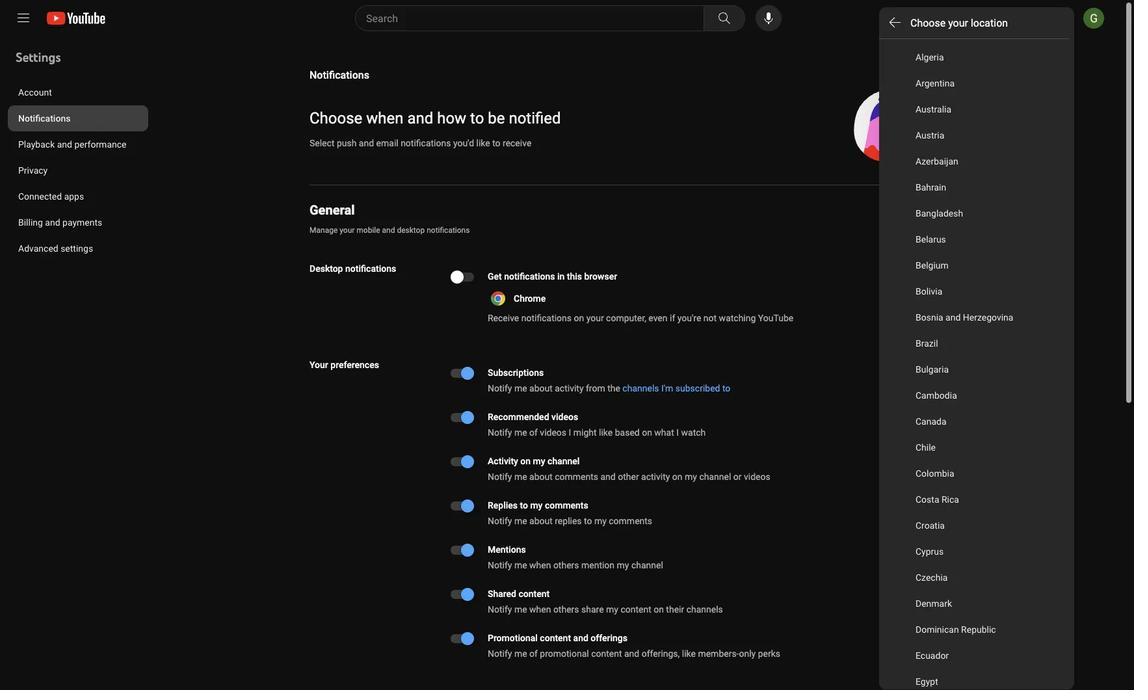 Task type: describe. For each thing, give the bounding box(es) containing it.
content down offerings
[[592, 648, 622, 659]]

receive notifications on your computer, even if you're not watching youtube
[[488, 313, 794, 323]]

offerings
[[591, 633, 628, 644]]

recommended videos notify me of videos i might like based on what i watch
[[488, 412, 706, 438]]

receive
[[488, 313, 519, 323]]

channels i'm subscribed to link
[[623, 382, 731, 395]]

recommended
[[488, 412, 550, 422]]

notifications for desktop notifications
[[345, 263, 396, 274]]

bolivia
[[916, 286, 943, 297]]

advanced
[[18, 243, 58, 254]]

2 i from the left
[[677, 427, 679, 438]]

subscribed
[[676, 383, 721, 394]]

content right shared
[[519, 589, 550, 599]]

and right mobile
[[382, 226, 395, 235]]

of inside the recommended videos notify me of videos i might like based on what i watch
[[530, 427, 538, 438]]

push
[[337, 138, 357, 148]]

and up 'select push and email notifications you'd like to receive'
[[408, 109, 433, 128]]

0 vertical spatial videos
[[552, 412, 579, 422]]

get
[[488, 271, 502, 282]]

channels inside the subscriptions notify me about activity from the channels i'm subscribed to
[[623, 383, 659, 394]]

even
[[649, 313, 668, 323]]

notifications for get notifications in this browser
[[504, 271, 555, 282]]

your for location
[[949, 17, 969, 29]]

how
[[437, 109, 467, 128]]

notified
[[509, 109, 561, 128]]

denmark
[[916, 598, 953, 609]]

others inside mentions notify me when others mention my channel
[[554, 560, 579, 571]]

and down offerings
[[625, 648, 640, 659]]

promotional content and offerings notify me of promotional content and offerings, like members-only perks
[[488, 633, 781, 659]]

browser
[[585, 271, 618, 282]]

your for mobile
[[340, 226, 355, 235]]

account
[[18, 87, 52, 98]]

your
[[310, 359, 328, 370]]

cyprus
[[916, 546, 944, 557]]

replies
[[488, 500, 518, 511]]

me inside promotional content and offerings notify me of promotional content and offerings, like members-only perks
[[515, 648, 527, 659]]

belarus
[[916, 234, 947, 245]]

manage your mobile and desktop notifications
[[310, 226, 470, 235]]

bulgaria
[[916, 364, 949, 375]]

bosnia and herzegovina
[[916, 312, 1014, 323]]

channel inside mentions notify me when others mention my channel
[[632, 560, 664, 571]]

bangladesh
[[916, 208, 964, 219]]

notify inside mentions notify me when others mention my channel
[[488, 560, 512, 571]]

promotional
[[488, 633, 538, 644]]

the
[[608, 383, 621, 394]]

other
[[618, 471, 639, 482]]

apps
[[64, 191, 84, 202]]

subscriptions notify me about activity from the channels i'm subscribed to
[[488, 367, 731, 394]]

share
[[582, 604, 604, 615]]

this
[[567, 271, 582, 282]]

1 vertical spatial comments
[[545, 500, 589, 511]]

others inside shared content notify me when others share my content on their channels
[[554, 604, 579, 615]]

when inside shared content notify me when others share my content on their channels
[[530, 604, 551, 615]]

about inside the subscriptions notify me about activity from the channels i'm subscribed to
[[530, 383, 553, 394]]

settings
[[16, 49, 61, 65]]

activity
[[488, 456, 518, 467]]

desktop
[[397, 226, 425, 235]]

and right the billing
[[45, 217, 60, 228]]

performance
[[74, 139, 127, 150]]

chrome
[[514, 293, 546, 304]]

i'm
[[662, 383, 674, 394]]

colombia
[[916, 468, 955, 479]]

1 i from the left
[[569, 427, 571, 438]]

or
[[734, 471, 742, 482]]

to inside the subscriptions notify me about activity from the channels i'm subscribed to
[[723, 383, 731, 394]]

shared
[[488, 589, 517, 599]]

republic
[[962, 624, 997, 635]]

czechia
[[916, 572, 948, 583]]

choose your location
[[911, 17, 1009, 29]]

choose when and how to be notified
[[310, 109, 561, 128]]

members-
[[698, 648, 739, 659]]

chile
[[916, 442, 936, 453]]

croatia
[[916, 520, 945, 531]]

content up promotional content and offerings notify me of promotional content and offerings, like members-only perks
[[621, 604, 652, 615]]

and right push
[[359, 138, 374, 148]]

subscriptions
[[488, 367, 544, 378]]

computer,
[[606, 313, 647, 323]]

me inside the recommended videos notify me of videos i might like based on what i watch
[[515, 427, 527, 438]]

advanced settings
[[18, 243, 93, 254]]

ecuador
[[916, 650, 949, 661]]

about for comments
[[530, 516, 553, 526]]

promotional
[[540, 648, 589, 659]]

austria
[[916, 130, 945, 141]]

replies to my comments notify me about replies to my comments
[[488, 500, 653, 526]]

watching
[[719, 313, 756, 323]]

be
[[488, 109, 505, 128]]

me inside the activity on my channel notify me about comments and other activity on my channel or videos
[[515, 471, 527, 482]]

manage
[[310, 226, 338, 235]]

and inside the activity on my channel notify me about comments and other activity on my channel or videos
[[601, 471, 616, 482]]

in
[[558, 271, 565, 282]]

0 vertical spatial like
[[477, 138, 490, 148]]

you're
[[678, 313, 702, 323]]

activity on my channel notify me about comments and other activity on my channel or videos
[[488, 456, 771, 482]]

not
[[704, 313, 717, 323]]

desktop
[[310, 263, 343, 274]]

avatar image image
[[1084, 8, 1105, 29]]

costa
[[916, 494, 940, 505]]

from
[[586, 383, 606, 394]]

select push and email notifications you'd like to receive
[[310, 138, 532, 148]]

based
[[615, 427, 640, 438]]

me inside mentions notify me when others mention my channel
[[515, 560, 527, 571]]

like inside promotional content and offerings notify me of promotional content and offerings, like members-only perks
[[682, 648, 696, 659]]

only
[[739, 648, 756, 659]]

desktop notifications
[[310, 263, 396, 274]]

get notifications in this browser
[[488, 271, 618, 282]]

you'd
[[453, 138, 474, 148]]

replies
[[555, 516, 582, 526]]

playback
[[18, 139, 55, 150]]

mentions
[[488, 544, 526, 555]]

youtube
[[759, 313, 794, 323]]

algeria
[[916, 52, 944, 62]]

bahrain
[[916, 182, 947, 193]]

notify inside shared content notify me when others share my content on their channels
[[488, 604, 512, 615]]



Task type: locate. For each thing, give the bounding box(es) containing it.
1 vertical spatial channels
[[687, 604, 723, 615]]

notify down the activity at the left
[[488, 471, 512, 482]]

Search text field
[[366, 10, 701, 27]]

and right bosnia
[[946, 312, 961, 323]]

channel left or
[[700, 471, 732, 482]]

on left their
[[654, 604, 664, 615]]

activity inside the subscriptions notify me about activity from the channels i'm subscribed to
[[555, 383, 584, 394]]

when up promotional at left
[[530, 604, 551, 615]]

privacy
[[18, 165, 48, 176]]

billing and payments
[[18, 217, 102, 228]]

3 me from the top
[[515, 471, 527, 482]]

2 vertical spatial comments
[[609, 516, 653, 526]]

me inside shared content notify me when others share my content on their channels
[[515, 604, 527, 615]]

1 notify from the top
[[488, 383, 512, 394]]

1 vertical spatial of
[[530, 648, 538, 659]]

0 vertical spatial your
[[949, 17, 969, 29]]

0 horizontal spatial like
[[477, 138, 490, 148]]

to
[[470, 109, 484, 128], [493, 138, 501, 148], [723, 383, 731, 394], [520, 500, 528, 511], [584, 516, 592, 526]]

0 horizontal spatial i
[[569, 427, 571, 438]]

choose for choose your location
[[911, 17, 946, 29]]

ecuador link
[[880, 643, 1070, 669], [880, 643, 1070, 669]]

2 notify from the top
[[488, 427, 512, 438]]

and left other
[[601, 471, 616, 482]]

notify down subscriptions
[[488, 383, 512, 394]]

choose for choose when and how to be notified
[[310, 109, 363, 128]]

notifications up chrome
[[504, 271, 555, 282]]

0 vertical spatial when
[[366, 109, 404, 128]]

1 vertical spatial notifications
[[18, 113, 71, 124]]

playback and performance link
[[8, 131, 148, 157], [8, 131, 148, 157]]

connected apps
[[18, 191, 84, 202]]

on down what on the bottom right of the page
[[673, 471, 683, 482]]

cyprus link
[[880, 539, 1070, 565], [880, 539, 1070, 565]]

your preferences
[[310, 359, 379, 370]]

1 vertical spatial videos
[[540, 427, 567, 438]]

when left the mention
[[530, 560, 551, 571]]

notifications down choose when and how to be notified
[[401, 138, 451, 148]]

1 vertical spatial about
[[530, 471, 553, 482]]

1 vertical spatial like
[[599, 427, 613, 438]]

7 notify from the top
[[488, 648, 512, 659]]

about inside the activity on my channel notify me about comments and other activity on my channel or videos
[[530, 471, 553, 482]]

i right what on the bottom right of the page
[[677, 427, 679, 438]]

my inside mentions notify me when others mention my channel
[[617, 560, 629, 571]]

shared content notify me when others share my content on their channels
[[488, 589, 723, 615]]

notifications right desktop
[[427, 226, 470, 235]]

activity right other
[[642, 471, 670, 482]]

on down this
[[574, 313, 584, 323]]

me down the activity at the left
[[515, 471, 527, 482]]

when up email
[[366, 109, 404, 128]]

1 horizontal spatial your
[[587, 313, 604, 323]]

my
[[533, 456, 546, 467], [685, 471, 697, 482], [531, 500, 543, 511], [595, 516, 607, 526], [617, 560, 629, 571], [606, 604, 619, 615]]

0 horizontal spatial your
[[340, 226, 355, 235]]

bolivia link
[[880, 278, 1070, 305], [880, 278, 1070, 305]]

about up the replies to my comments notify me about replies to my comments
[[530, 471, 553, 482]]

1 vertical spatial others
[[554, 604, 579, 615]]

like
[[477, 138, 490, 148], [599, 427, 613, 438], [682, 648, 696, 659]]

denmark link
[[880, 591, 1070, 617], [880, 591, 1070, 617]]

0 vertical spatial of
[[530, 427, 538, 438]]

comments inside the activity on my channel notify me about comments and other activity on my channel or videos
[[555, 471, 599, 482]]

1 of from the top
[[530, 427, 538, 438]]

videos
[[552, 412, 579, 422], [540, 427, 567, 438], [744, 471, 771, 482]]

1 about from the top
[[530, 383, 553, 394]]

notify inside the recommended videos notify me of videos i might like based on what i watch
[[488, 427, 512, 438]]

1 horizontal spatial like
[[599, 427, 613, 438]]

belgium
[[916, 260, 949, 271]]

me inside the replies to my comments notify me about replies to my comments
[[515, 516, 527, 526]]

connected apps link
[[8, 183, 148, 210], [8, 183, 148, 210]]

videos left might
[[540, 427, 567, 438]]

mentions notify me when others mention my channel
[[488, 544, 664, 571]]

cambodia
[[916, 390, 958, 401]]

about left replies
[[530, 516, 553, 526]]

notify inside the subscriptions notify me about activity from the channels i'm subscribed to
[[488, 383, 512, 394]]

2 of from the top
[[530, 648, 538, 659]]

3 notify from the top
[[488, 471, 512, 482]]

1 vertical spatial when
[[530, 560, 551, 571]]

0 vertical spatial channels
[[623, 383, 659, 394]]

2 vertical spatial videos
[[744, 471, 771, 482]]

1 vertical spatial channel
[[700, 471, 732, 482]]

like right offerings,
[[682, 648, 696, 659]]

0 horizontal spatial notifications
[[18, 113, 71, 124]]

1 horizontal spatial channels
[[687, 604, 723, 615]]

belarus link
[[880, 226, 1070, 252], [880, 226, 1070, 252]]

your left "location"
[[949, 17, 969, 29]]

comments
[[555, 471, 599, 482], [545, 500, 589, 511], [609, 516, 653, 526]]

me down promotional at left
[[515, 648, 527, 659]]

channels
[[623, 383, 659, 394], [687, 604, 723, 615]]

content
[[519, 589, 550, 599], [621, 604, 652, 615], [540, 633, 571, 644], [592, 648, 622, 659]]

on inside shared content notify me when others share my content on their channels
[[654, 604, 664, 615]]

and up promotional
[[574, 633, 589, 644]]

0 horizontal spatial channel
[[548, 456, 580, 467]]

costa rica
[[916, 494, 960, 505]]

0 vertical spatial about
[[530, 383, 553, 394]]

offerings,
[[642, 648, 680, 659]]

notifications down mobile
[[345, 263, 396, 274]]

brazil
[[916, 338, 939, 349]]

0 horizontal spatial channels
[[623, 383, 659, 394]]

0 vertical spatial channel
[[548, 456, 580, 467]]

if
[[670, 313, 676, 323]]

notifications
[[310, 69, 370, 81], [18, 113, 71, 124]]

of inside promotional content and offerings notify me of promotional content and offerings, like members-only perks
[[530, 648, 538, 659]]

0 vertical spatial comments
[[555, 471, 599, 482]]

channel down might
[[548, 456, 580, 467]]

mention
[[582, 560, 615, 571]]

dominican republic
[[916, 624, 997, 635]]

notify inside the replies to my comments notify me about replies to my comments
[[488, 516, 512, 526]]

like right you'd at left
[[477, 138, 490, 148]]

1 me from the top
[[515, 383, 527, 394]]

playback and performance
[[18, 139, 127, 150]]

1 vertical spatial your
[[340, 226, 355, 235]]

notifications for receive notifications on your computer, even if you're not watching youtube
[[522, 313, 572, 323]]

when inside mentions notify me when others mention my channel
[[530, 560, 551, 571]]

colombia link
[[880, 461, 1070, 487], [880, 461, 1070, 487]]

choose up push
[[310, 109, 363, 128]]

4 notify from the top
[[488, 516, 512, 526]]

others left the mention
[[554, 560, 579, 571]]

choose when and how to be notified main content
[[0, 36, 1124, 690]]

herzegovina
[[964, 312, 1014, 323]]

channels left i'm
[[623, 383, 659, 394]]

canada link
[[880, 409, 1070, 435], [880, 409, 1070, 435]]

my inside shared content notify me when others share my content on their channels
[[606, 604, 619, 615]]

egypt link
[[880, 669, 1070, 690], [880, 669, 1070, 690]]

2 vertical spatial when
[[530, 604, 551, 615]]

i
[[569, 427, 571, 438], [677, 427, 679, 438]]

me inside the subscriptions notify me about activity from the channels i'm subscribed to
[[515, 383, 527, 394]]

6 notify from the top
[[488, 604, 512, 615]]

of down promotional at left
[[530, 648, 538, 659]]

your left computer,
[[587, 313, 604, 323]]

croatia link
[[880, 513, 1070, 539], [880, 513, 1070, 539]]

0 horizontal spatial choose
[[310, 109, 363, 128]]

2 others from the top
[[554, 604, 579, 615]]

of
[[530, 427, 538, 438], [530, 648, 538, 659]]

1 horizontal spatial channel
[[632, 560, 664, 571]]

settings
[[61, 243, 93, 254]]

0 vertical spatial choose
[[911, 17, 946, 29]]

on right the activity at the left
[[521, 456, 531, 467]]

others left share
[[554, 604, 579, 615]]

argentina
[[916, 78, 955, 88]]

content up promotional
[[540, 633, 571, 644]]

0 vertical spatial others
[[554, 560, 579, 571]]

notify down shared
[[488, 604, 512, 615]]

notify down replies
[[488, 516, 512, 526]]

channel
[[548, 456, 580, 467], [700, 471, 732, 482], [632, 560, 664, 571]]

2 vertical spatial about
[[530, 516, 553, 526]]

comments up the replies to my comments notify me about replies to my comments
[[555, 471, 599, 482]]

notify inside the activity on my channel notify me about comments and other activity on my channel or videos
[[488, 471, 512, 482]]

channels right their
[[687, 604, 723, 615]]

algeria link
[[880, 44, 1070, 70], [880, 44, 1070, 70]]

like inside the recommended videos notify me of videos i might like based on what i watch
[[599, 427, 613, 438]]

comments down other
[[609, 516, 653, 526]]

choose up algeria
[[911, 17, 946, 29]]

notify down recommended
[[488, 427, 512, 438]]

might
[[574, 427, 597, 438]]

austria link
[[880, 122, 1070, 148], [880, 122, 1070, 148]]

2 me from the top
[[515, 427, 527, 438]]

videos right or
[[744, 471, 771, 482]]

2 about from the top
[[530, 471, 553, 482]]

i left might
[[569, 427, 571, 438]]

2 horizontal spatial your
[[949, 17, 969, 29]]

7 me from the top
[[515, 648, 527, 659]]

what
[[655, 427, 675, 438]]

2 vertical spatial like
[[682, 648, 696, 659]]

brazil link
[[880, 331, 1070, 357], [880, 331, 1070, 357]]

mobile
[[357, 226, 380, 235]]

2 vertical spatial your
[[587, 313, 604, 323]]

notifications down chrome
[[522, 313, 572, 323]]

about for channel
[[530, 471, 553, 482]]

1 horizontal spatial i
[[677, 427, 679, 438]]

on inside the recommended videos notify me of videos i might like based on what i watch
[[642, 427, 653, 438]]

dominican republic link
[[880, 617, 1070, 643], [880, 617, 1070, 643]]

like right might
[[599, 427, 613, 438]]

5 me from the top
[[515, 560, 527, 571]]

receive
[[503, 138, 532, 148]]

1 others from the top
[[554, 560, 579, 571]]

argentina link
[[880, 70, 1070, 96], [880, 70, 1070, 96]]

me down subscriptions
[[515, 383, 527, 394]]

0 vertical spatial activity
[[555, 383, 584, 394]]

activity left the from
[[555, 383, 584, 394]]

2 horizontal spatial channel
[[700, 471, 732, 482]]

1 horizontal spatial choose
[[911, 17, 946, 29]]

their
[[667, 604, 685, 615]]

0 vertical spatial notifications
[[310, 69, 370, 81]]

preferences
[[331, 359, 379, 370]]

canada
[[916, 416, 947, 427]]

1 horizontal spatial activity
[[642, 471, 670, 482]]

activity inside the activity on my channel notify me about comments and other activity on my channel or videos
[[642, 471, 670, 482]]

your left mobile
[[340, 226, 355, 235]]

choose inside main content
[[310, 109, 363, 128]]

email
[[376, 138, 399, 148]]

of down recommended
[[530, 427, 538, 438]]

connected
[[18, 191, 62, 202]]

perks
[[758, 648, 781, 659]]

me down replies
[[515, 516, 527, 526]]

comments up replies
[[545, 500, 589, 511]]

me down shared
[[515, 604, 527, 615]]

watch
[[682, 427, 706, 438]]

activity
[[555, 383, 584, 394], [642, 471, 670, 482]]

and right playback
[[57, 139, 72, 150]]

3 about from the top
[[530, 516, 553, 526]]

5 notify from the top
[[488, 560, 512, 571]]

bangladesh link
[[880, 200, 1070, 226], [880, 200, 1070, 226]]

me down mentions
[[515, 560, 527, 571]]

0 horizontal spatial activity
[[555, 383, 584, 394]]

australia
[[916, 104, 952, 115]]

on left what on the bottom right of the page
[[642, 427, 653, 438]]

None search field
[[332, 5, 748, 31]]

about down subscriptions
[[530, 383, 553, 394]]

your
[[949, 17, 969, 29], [340, 226, 355, 235], [587, 313, 604, 323]]

channels inside shared content notify me when others share my content on their channels
[[687, 604, 723, 615]]

2 vertical spatial channel
[[632, 560, 664, 571]]

videos inside the activity on my channel notify me about comments and other activity on my channel or videos
[[744, 471, 771, 482]]

azerbaijan
[[916, 156, 959, 167]]

4 me from the top
[[515, 516, 527, 526]]

bulgaria link
[[880, 357, 1070, 383], [880, 357, 1070, 383]]

about inside the replies to my comments notify me about replies to my comments
[[530, 516, 553, 526]]

egypt
[[916, 676, 939, 687]]

1 horizontal spatial notifications
[[310, 69, 370, 81]]

1 vertical spatial choose
[[310, 109, 363, 128]]

australia link
[[880, 96, 1070, 122], [880, 96, 1070, 122]]

chile link
[[880, 435, 1070, 461], [880, 435, 1070, 461]]

videos up might
[[552, 412, 579, 422]]

belgium link
[[880, 252, 1070, 278], [880, 252, 1070, 278]]

1 vertical spatial activity
[[642, 471, 670, 482]]

notify down mentions
[[488, 560, 512, 571]]

2 horizontal spatial like
[[682, 648, 696, 659]]

notifications link
[[8, 105, 148, 131], [8, 105, 148, 131]]

6 me from the top
[[515, 604, 527, 615]]

notify down promotional at left
[[488, 648, 512, 659]]

costa rica link
[[880, 487, 1070, 513], [880, 487, 1070, 513]]

channel right the mention
[[632, 560, 664, 571]]

me down recommended
[[515, 427, 527, 438]]

notify inside promotional content and offerings notify me of promotional content and offerings, like members-only perks
[[488, 648, 512, 659]]

notify
[[488, 383, 512, 394], [488, 427, 512, 438], [488, 471, 512, 482], [488, 516, 512, 526], [488, 560, 512, 571], [488, 604, 512, 615], [488, 648, 512, 659]]



Task type: vqa. For each thing, say whether or not it's contained in the screenshot.
"AND"
yes



